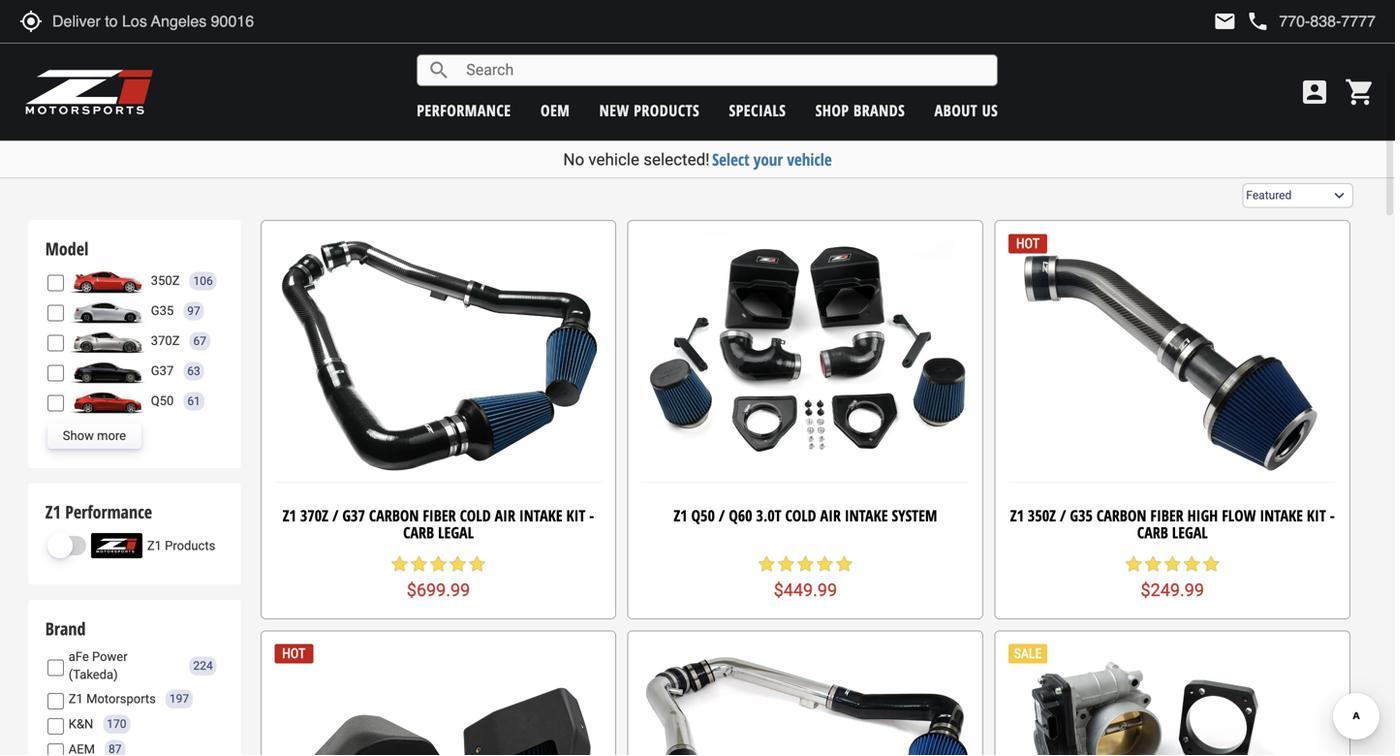 Task type: describe. For each thing, give the bounding box(es) containing it.
motorsports
[[86, 692, 156, 706]]

brand
[[45, 617, 86, 641]]

g35 inside the z1 350z / g35 carbon fiber high flow intake kit - carb legal
[[1071, 505, 1093, 526]]

carb for cold
[[403, 522, 434, 543]]

power
[[92, 650, 128, 664]]

oem
[[541, 100, 570, 121]]

shop brands link
[[816, 100, 906, 121]]

$699.99
[[407, 580, 470, 601]]

flow
[[1223, 505, 1257, 526]]

mail link
[[1214, 10, 1237, 33]]

fiber for cold
[[423, 505, 456, 526]]

97
[[187, 304, 200, 318]]

0 horizontal spatial g35
[[151, 304, 174, 318]]

2 air from the left
[[821, 505, 841, 526]]

model
[[45, 237, 89, 261]]

5 star from the left
[[468, 554, 487, 574]]

z1 for z1 products
[[147, 538, 162, 553]]

your
[[754, 148, 783, 171]]

carbon for g37
[[369, 505, 419, 526]]

14 star from the left
[[1183, 554, 1202, 574]]

/ for g35
[[1061, 505, 1067, 526]]

z1 for z1 q50 / q60 3.0t cold air intake system
[[674, 505, 688, 526]]

/ for g37
[[332, 505, 339, 526]]

4 star from the left
[[448, 554, 468, 574]]

12 star from the left
[[1144, 554, 1164, 574]]

carb for high
[[1138, 522, 1169, 543]]

shop brands
[[816, 100, 906, 121]]

show more
[[63, 429, 126, 443]]

search
[[428, 59, 451, 82]]

67
[[193, 334, 206, 348]]

about us link
[[935, 100, 999, 121]]

star star star star star $699.99
[[390, 554, 487, 601]]

0 horizontal spatial q50
[[151, 394, 174, 408]]

select your vehicle link
[[713, 148, 832, 171]]

star star star star star $249.99
[[1125, 554, 1222, 601]]

1 star from the left
[[390, 554, 410, 574]]

shopping_cart
[[1346, 77, 1377, 108]]

select
[[713, 148, 750, 171]]

7 star from the left
[[777, 554, 796, 574]]

more
[[97, 429, 126, 443]]

6 star from the left
[[758, 554, 777, 574]]

show
[[63, 429, 94, 443]]

g37 inside z1 370z / g37 carbon fiber cold air intake kit - carb legal
[[343, 505, 365, 526]]

legal for high
[[1173, 522, 1209, 543]]

q60
[[729, 505, 753, 526]]

star star star star star $449.99
[[758, 554, 854, 601]]

z1 for z1 350z / g35 carbon fiber high flow intake kit - carb legal
[[1011, 505, 1025, 526]]

z1 370z / g37 carbon fiber cold air intake kit - carb legal
[[283, 505, 595, 543]]

/ for q60
[[719, 505, 725, 526]]

61
[[187, 394, 200, 408]]

z1 motorsports
[[69, 692, 156, 706]]

my_location
[[19, 10, 43, 33]]

cold inside z1 370z / g37 carbon fiber cold air intake kit - carb legal
[[460, 505, 491, 526]]

63
[[187, 364, 200, 378]]

1 horizontal spatial vehicle
[[787, 148, 832, 171]]

350z inside the z1 350z / g35 carbon fiber high flow intake kit - carb legal
[[1028, 505, 1057, 526]]

show more button
[[47, 424, 142, 449]]

mail phone
[[1214, 10, 1270, 33]]

about us
[[935, 100, 999, 121]]

170
[[107, 718, 127, 731]]

intake for z1 350z / g35 carbon fiber high flow intake kit - carb legal
[[1261, 505, 1304, 526]]

1 vertical spatial q50
[[692, 505, 715, 526]]

infiniti g35 coupe sedan v35 v36 skyline 2003 2004 2005 2006 2007 2008 3.5l vq35de revup rev up vq35hr z1 motorsports image
[[69, 298, 146, 324]]

z1 350z / g35 carbon fiber high flow intake kit - carb legal
[[1011, 505, 1336, 543]]

air inside z1 370z / g37 carbon fiber cold air intake kit - carb legal
[[495, 505, 516, 526]]



Task type: locate. For each thing, give the bounding box(es) containing it.
no vehicle selected! select your vehicle
[[564, 148, 832, 171]]

performance
[[65, 500, 152, 524]]

carbon inside z1 370z / g37 carbon fiber cold air intake kit - carb legal
[[369, 505, 419, 526]]

shopping_cart link
[[1341, 77, 1377, 108]]

1 intake from the left
[[520, 505, 563, 526]]

2 intake from the left
[[845, 505, 888, 526]]

0 horizontal spatial kit
[[567, 505, 586, 526]]

new
[[600, 100, 630, 121]]

/ inside z1 370z / g37 carbon fiber cold air intake kit - carb legal
[[332, 505, 339, 526]]

k&n
[[69, 717, 93, 731]]

15 star from the left
[[1202, 554, 1222, 574]]

fiber for high
[[1151, 505, 1184, 526]]

kit inside the z1 350z / g35 carbon fiber high flow intake kit - carb legal
[[1308, 505, 1327, 526]]

2 / from the left
[[719, 505, 725, 526]]

0 vertical spatial g37
[[151, 364, 174, 378]]

1 horizontal spatial intake
[[845, 505, 888, 526]]

1 horizontal spatial legal
[[1173, 522, 1209, 543]]

106
[[193, 274, 213, 288]]

- for z1 370z / g37 carbon fiber cold air intake kit - carb legal
[[590, 505, 595, 526]]

1 horizontal spatial g37
[[343, 505, 365, 526]]

no
[[564, 150, 585, 169]]

2 fiber from the left
[[1151, 505, 1184, 526]]

1 horizontal spatial carb
[[1138, 522, 1169, 543]]

2 legal from the left
[[1173, 522, 1209, 543]]

legal inside the z1 350z / g35 carbon fiber high flow intake kit - carb legal
[[1173, 522, 1209, 543]]

nissan 370z z34 2009 2010 2011 2012 2013 2014 2015 2016 2017 2018 2019 3.7l vq37vhr vhr nismo z1 motorsports image
[[69, 329, 146, 354]]

0 horizontal spatial air
[[495, 505, 516, 526]]

legal for cold
[[438, 522, 474, 543]]

0 horizontal spatial cold
[[460, 505, 491, 526]]

3 intake from the left
[[1261, 505, 1304, 526]]

224
[[193, 659, 213, 673]]

0 horizontal spatial carb
[[403, 522, 434, 543]]

fiber up star star star star star $699.99
[[423, 505, 456, 526]]

0 horizontal spatial carbon
[[369, 505, 419, 526]]

system
[[892, 505, 938, 526]]

0 horizontal spatial legal
[[438, 522, 474, 543]]

1 horizontal spatial 370z
[[300, 505, 329, 526]]

legal inside z1 370z / g37 carbon fiber cold air intake kit - carb legal
[[438, 522, 474, 543]]

vehicle right your
[[787, 148, 832, 171]]

cold up star star star star star $699.99
[[460, 505, 491, 526]]

new products link
[[600, 100, 700, 121]]

legal up star star star star star $699.99
[[438, 522, 474, 543]]

9 star from the left
[[816, 554, 835, 574]]

fiber left high
[[1151, 505, 1184, 526]]

vehicle
[[787, 148, 832, 171], [589, 150, 640, 169]]

fiber inside z1 370z / g37 carbon fiber cold air intake kit - carb legal
[[423, 505, 456, 526]]

2 kit from the left
[[1308, 505, 1327, 526]]

None checkbox
[[47, 275, 64, 291], [47, 335, 64, 351], [47, 395, 64, 411], [47, 660, 64, 676], [47, 718, 64, 735], [47, 275, 64, 291], [47, 335, 64, 351], [47, 395, 64, 411], [47, 660, 64, 676], [47, 718, 64, 735]]

1 horizontal spatial cold
[[786, 505, 817, 526]]

3 / from the left
[[1061, 505, 1067, 526]]

1 horizontal spatial /
[[719, 505, 725, 526]]

intake inside z1 370z / g37 carbon fiber cold air intake kit - carb legal
[[520, 505, 563, 526]]

1 horizontal spatial g35
[[1071, 505, 1093, 526]]

1 carbon from the left
[[369, 505, 419, 526]]

1 cold from the left
[[460, 505, 491, 526]]

3 star from the left
[[429, 554, 448, 574]]

kit inside z1 370z / g37 carbon fiber cold air intake kit - carb legal
[[567, 505, 586, 526]]

8 star from the left
[[796, 554, 816, 574]]

1 horizontal spatial air
[[821, 505, 841, 526]]

1 vertical spatial 350z
[[1028, 505, 1057, 526]]

2 cold from the left
[[786, 505, 817, 526]]

performance
[[417, 100, 511, 121]]

new products
[[600, 100, 700, 121]]

carb
[[403, 522, 434, 543], [1138, 522, 1169, 543]]

legal
[[438, 522, 474, 543], [1173, 522, 1209, 543]]

g37
[[151, 364, 174, 378], [343, 505, 365, 526]]

-
[[590, 505, 595, 526], [1331, 505, 1336, 526]]

1 vertical spatial g35
[[1071, 505, 1093, 526]]

0 horizontal spatial fiber
[[423, 505, 456, 526]]

1 horizontal spatial kit
[[1308, 505, 1327, 526]]

0 horizontal spatial intake
[[520, 505, 563, 526]]

g35
[[151, 304, 174, 318], [1071, 505, 1093, 526]]

1 horizontal spatial 350z
[[1028, 505, 1057, 526]]

1 kit from the left
[[567, 505, 586, 526]]

(takeda)
[[69, 668, 118, 682]]

2 carbon from the left
[[1097, 505, 1147, 526]]

0 vertical spatial q50
[[151, 394, 174, 408]]

kit for z1 370z / g37 carbon fiber cold air intake kit - carb legal
[[567, 505, 586, 526]]

z1 performance
[[45, 500, 152, 524]]

1 horizontal spatial carbon
[[1097, 505, 1147, 526]]

fiber inside the z1 350z / g35 carbon fiber high flow intake kit - carb legal
[[1151, 505, 1184, 526]]

$249.99
[[1142, 580, 1205, 601]]

/ inside the z1 350z / g35 carbon fiber high flow intake kit - carb legal
[[1061, 505, 1067, 526]]

- inside the z1 350z / g35 carbon fiber high flow intake kit - carb legal
[[1331, 505, 1336, 526]]

legal up star star star star star $249.99
[[1173, 522, 1209, 543]]

carbon for g35
[[1097, 505, 1147, 526]]

- for z1 350z / g35 carbon fiber high flow intake kit - carb legal
[[1331, 505, 1336, 526]]

account_box
[[1300, 77, 1331, 108]]

vehicle inside the no vehicle selected! select your vehicle
[[589, 150, 640, 169]]

1 horizontal spatial -
[[1331, 505, 1336, 526]]

z1 products
[[147, 538, 215, 553]]

q50 left the q60
[[692, 505, 715, 526]]

11 star from the left
[[1125, 554, 1144, 574]]

products
[[634, 100, 700, 121]]

carbon up star star star star star $699.99
[[369, 505, 419, 526]]

kit for z1 350z / g35 carbon fiber high flow intake kit - carb legal
[[1308, 505, 1327, 526]]

afe power (takeda)
[[69, 650, 128, 682]]

carb inside z1 370z / g37 carbon fiber cold air intake kit - carb legal
[[403, 522, 434, 543]]

1 horizontal spatial fiber
[[1151, 505, 1184, 526]]

carbon
[[369, 505, 419, 526], [1097, 505, 1147, 526]]

kit
[[567, 505, 586, 526], [1308, 505, 1327, 526]]

z1 q50 / q60 3.0t cold air intake system
[[674, 505, 938, 526]]

None checkbox
[[47, 305, 64, 321], [47, 365, 64, 381], [47, 693, 64, 709], [47, 743, 64, 755], [47, 305, 64, 321], [47, 365, 64, 381], [47, 693, 64, 709], [47, 743, 64, 755]]

1 fiber from the left
[[423, 505, 456, 526]]

q50
[[151, 394, 174, 408], [692, 505, 715, 526]]

z1 for z1 motorsports
[[69, 692, 83, 706]]

0 vertical spatial 350z
[[151, 273, 180, 288]]

z1 for z1 370z / g37 carbon fiber cold air intake kit - carb legal
[[283, 505, 297, 526]]

0 horizontal spatial vehicle
[[589, 150, 640, 169]]

vehicle right no
[[589, 150, 640, 169]]

0 horizontal spatial 350z
[[151, 273, 180, 288]]

phone link
[[1247, 10, 1377, 33]]

2 horizontal spatial intake
[[1261, 505, 1304, 526]]

selected!
[[644, 150, 710, 169]]

z1 inside z1 370z / g37 carbon fiber cold air intake kit - carb legal
[[283, 505, 297, 526]]

carb inside the z1 350z / g35 carbon fiber high flow intake kit - carb legal
[[1138, 522, 1169, 543]]

z1 inside the z1 350z / g35 carbon fiber high flow intake kit - carb legal
[[1011, 505, 1025, 526]]

infiniti g37 coupe sedan convertible v36 cv36 hv36 skyline 2008 2009 2010 2011 2012 2013 3.7l vq37vhr z1 motorsports image
[[69, 359, 146, 384]]

products
[[165, 538, 215, 553]]

high
[[1188, 505, 1219, 526]]

370z inside z1 370z / g37 carbon fiber cold air intake kit - carb legal
[[300, 505, 329, 526]]

specials
[[729, 100, 787, 121]]

carb up star star star star star $699.99
[[403, 522, 434, 543]]

0 horizontal spatial g37
[[151, 364, 174, 378]]

- inside z1 370z / g37 carbon fiber cold air intake kit - carb legal
[[590, 505, 595, 526]]

370z
[[151, 334, 180, 348], [300, 505, 329, 526]]

star
[[390, 554, 410, 574], [410, 554, 429, 574], [429, 554, 448, 574], [448, 554, 468, 574], [468, 554, 487, 574], [758, 554, 777, 574], [777, 554, 796, 574], [796, 554, 816, 574], [816, 554, 835, 574], [835, 554, 854, 574], [1125, 554, 1144, 574], [1144, 554, 1164, 574], [1164, 554, 1183, 574], [1183, 554, 1202, 574], [1202, 554, 1222, 574]]

2 star from the left
[[410, 554, 429, 574]]

Search search field
[[451, 55, 998, 85]]

brands
[[854, 100, 906, 121]]

350z
[[151, 273, 180, 288], [1028, 505, 1057, 526]]

intake for z1 370z / g37 carbon fiber cold air intake kit - carb legal
[[520, 505, 563, 526]]

1 vertical spatial 370z
[[300, 505, 329, 526]]

10 star from the left
[[835, 554, 854, 574]]

0 horizontal spatial /
[[332, 505, 339, 526]]

2 carb from the left
[[1138, 522, 1169, 543]]

1 horizontal spatial q50
[[692, 505, 715, 526]]

account_box link
[[1295, 77, 1336, 108]]

air
[[495, 505, 516, 526], [821, 505, 841, 526]]

13 star from the left
[[1164, 554, 1183, 574]]

3.0t
[[757, 505, 782, 526]]

197
[[170, 692, 189, 706]]

carb up star star star star star $249.99
[[1138, 522, 1169, 543]]

infiniti q50 sedan hybrid v37 2014 2015 2016 2017 2018 2019 2020 vq37vhr 2.0t 3.0t 3.7l red sport redsport vr30ddtt z1 motorsports image
[[69, 389, 146, 414]]

cold right 3.0t
[[786, 505, 817, 526]]

0 horizontal spatial 370z
[[151, 334, 180, 348]]

shop
[[816, 100, 850, 121]]

specials link
[[729, 100, 787, 121]]

fiber
[[423, 505, 456, 526], [1151, 505, 1184, 526]]

cold
[[460, 505, 491, 526], [786, 505, 817, 526]]

1 carb from the left
[[403, 522, 434, 543]]

phone
[[1247, 10, 1270, 33]]

mail
[[1214, 10, 1237, 33]]

performance link
[[417, 100, 511, 121]]

intake
[[520, 505, 563, 526], [845, 505, 888, 526], [1261, 505, 1304, 526]]

0 vertical spatial g35
[[151, 304, 174, 318]]

z1
[[45, 500, 61, 524], [283, 505, 297, 526], [674, 505, 688, 526], [1011, 505, 1025, 526], [147, 538, 162, 553], [69, 692, 83, 706]]

carbon inside the z1 350z / g35 carbon fiber high flow intake kit - carb legal
[[1097, 505, 1147, 526]]

2 horizontal spatial /
[[1061, 505, 1067, 526]]

1 - from the left
[[590, 505, 595, 526]]

about
[[935, 100, 978, 121]]

1 air from the left
[[495, 505, 516, 526]]

2 - from the left
[[1331, 505, 1336, 526]]

/
[[332, 505, 339, 526], [719, 505, 725, 526], [1061, 505, 1067, 526]]

1 legal from the left
[[438, 522, 474, 543]]

oem link
[[541, 100, 570, 121]]

nissan 350z z33 2003 2004 2005 2006 2007 2008 2009 vq35de 3.5l revup rev up vq35hr nismo z1 motorsports image
[[69, 268, 146, 294]]

afe
[[69, 650, 89, 664]]

q50 left 61
[[151, 394, 174, 408]]

z1 motorsports logo image
[[24, 68, 155, 116]]

$449.99
[[774, 580, 838, 601]]

carbon up star star star star star $249.99
[[1097, 505, 1147, 526]]

0 horizontal spatial -
[[590, 505, 595, 526]]

z1 for z1 performance
[[45, 500, 61, 524]]

0 vertical spatial 370z
[[151, 334, 180, 348]]

1 vertical spatial g37
[[343, 505, 365, 526]]

us
[[983, 100, 999, 121]]

intake inside the z1 350z / g35 carbon fiber high flow intake kit - carb legal
[[1261, 505, 1304, 526]]

1 / from the left
[[332, 505, 339, 526]]



Task type: vqa. For each thing, say whether or not it's contained in the screenshot.


